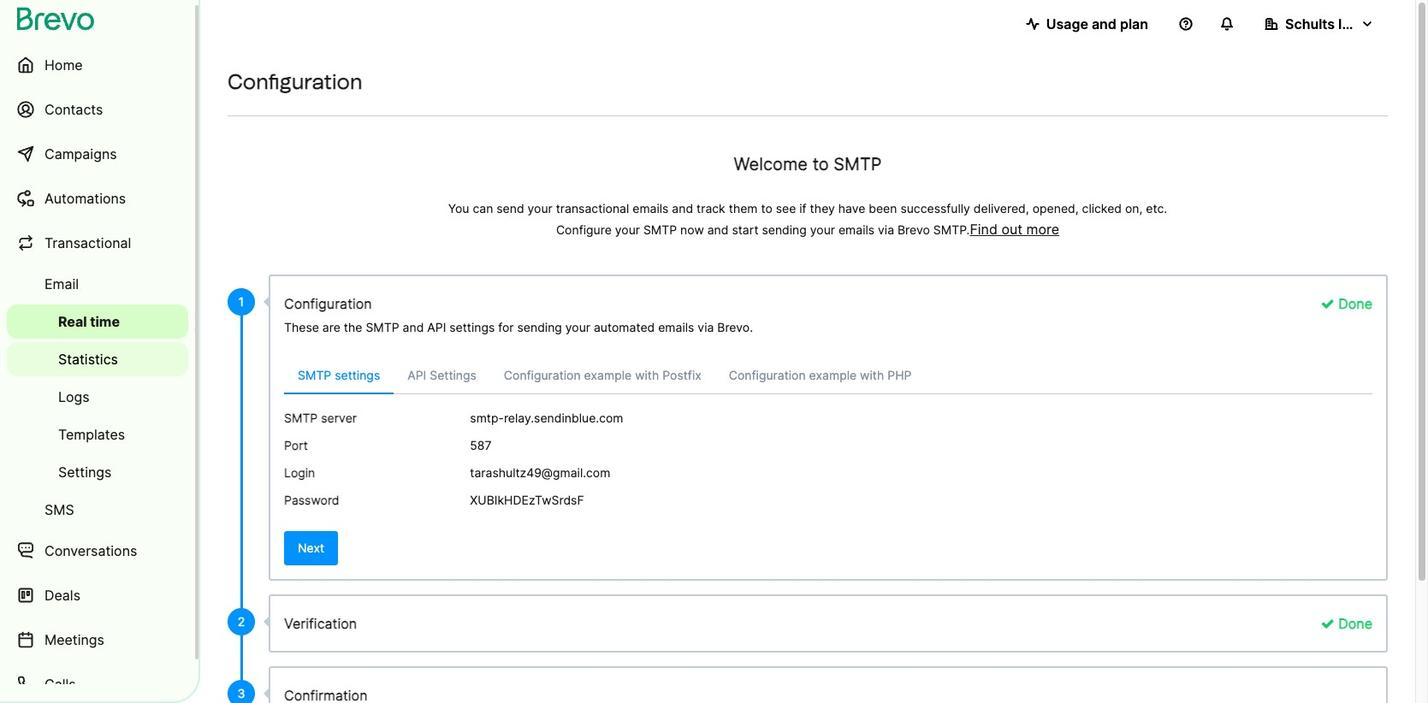 Task type: describe. For each thing, give the bounding box(es) containing it.
email link
[[7, 267, 188, 301]]

configuration example with postfix
[[504, 368, 702, 382]]

time
[[90, 313, 120, 330]]

successfully
[[901, 201, 970, 216]]

them
[[729, 201, 758, 216]]

settings link
[[7, 455, 188, 489]]

automations link
[[7, 178, 188, 219]]

campaigns
[[44, 145, 117, 163]]

welcome
[[734, 154, 808, 175]]

smtp settings
[[298, 368, 380, 382]]

these are the smtp and api settings for sending your automated emails via brevo.
[[284, 320, 753, 335]]

calls
[[44, 676, 76, 693]]

1
[[239, 294, 244, 309]]

brevo
[[898, 222, 930, 237]]

usage
[[1046, 15, 1088, 33]]

the
[[344, 320, 362, 335]]

they
[[810, 201, 835, 216]]

settings inside tab list
[[430, 368, 476, 382]]

schults inc
[[1285, 15, 1358, 33]]

email
[[44, 276, 79, 293]]

transactional link
[[7, 222, 188, 264]]

more
[[1026, 221, 1059, 238]]

have
[[838, 201, 865, 216]]

3
[[237, 686, 245, 701]]

0 horizontal spatial via
[[698, 320, 714, 335]]

usage and plan
[[1046, 15, 1148, 33]]

configuration example with php link
[[715, 359, 925, 394]]

schults
[[1285, 15, 1335, 33]]

tab panel containing smtp server
[[270, 408, 1386, 518]]

verification
[[284, 615, 357, 632]]

settings inside "link"
[[335, 368, 380, 382]]

automated
[[594, 320, 655, 335]]

transactional
[[44, 234, 131, 252]]

inc
[[1338, 15, 1358, 33]]

clicked
[[1082, 201, 1122, 216]]

real time
[[58, 313, 120, 330]]

these
[[284, 320, 319, 335]]

your left automated
[[565, 320, 590, 335]]

welcome to smtp
[[734, 154, 882, 175]]

next
[[298, 541, 324, 555]]

been
[[869, 201, 897, 216]]

your right send
[[528, 201, 553, 216]]

with for php
[[860, 368, 884, 382]]

tar
[[470, 466, 486, 480]]

meetings
[[44, 632, 104, 649]]

transactional
[[556, 201, 629, 216]]

1 horizontal spatial api
[[427, 320, 446, 335]]

templates
[[58, 426, 125, 443]]

see
[[776, 201, 796, 216]]

smtp settings link
[[284, 359, 394, 394]]

smtp-relay.sendinblue.com
[[470, 411, 623, 425]]

conversations link
[[7, 531, 188, 572]]

587
[[470, 438, 492, 453]]

relay.sendinblue.com
[[504, 411, 623, 425]]

with for postfix
[[635, 368, 659, 382]]

smtp-
[[470, 411, 504, 425]]

2
[[238, 614, 245, 629]]

statistics
[[58, 351, 118, 368]]

smtp inside smtp settings "link"
[[298, 368, 331, 382]]

conversations
[[44, 543, 137, 560]]

contacts
[[44, 101, 103, 118]]

next button
[[284, 531, 338, 566]]

now
[[680, 222, 704, 237]]

statistics link
[[7, 342, 188, 377]]

track
[[697, 201, 725, 216]]

done for verification
[[1335, 615, 1373, 632]]

meetings link
[[7, 620, 188, 661]]

postfix
[[663, 368, 702, 382]]

templates link
[[7, 418, 188, 452]]

php
[[888, 368, 912, 382]]



Task type: locate. For each thing, give the bounding box(es) containing it.
your down transactional
[[615, 222, 640, 237]]

0 vertical spatial check image
[[1321, 297, 1335, 311]]

with left the postfix
[[635, 368, 659, 382]]

check image for configuration
[[1321, 297, 1335, 311]]

2 tab panel from the top
[[270, 408, 1386, 518]]

emails up the postfix
[[658, 320, 694, 335]]

emails
[[633, 201, 669, 216], [839, 222, 875, 237], [658, 320, 694, 335]]

1 example from the left
[[584, 368, 632, 382]]

1 vertical spatial done
[[1335, 615, 1373, 632]]

1 horizontal spatial via
[[878, 222, 894, 237]]

sending inside you can send your transactional emails and track them to see if they have been successfully delivered, opened, clicked on, etc. configure your smtp now and start sending your emails via brevo smtp.
[[762, 222, 807, 237]]

0 vertical spatial settings
[[449, 320, 495, 335]]

0 vertical spatial sending
[[762, 222, 807, 237]]

smtp up smtp server
[[298, 368, 331, 382]]

done
[[1335, 295, 1373, 312], [1335, 615, 1373, 632]]

send
[[497, 201, 524, 216]]

real
[[58, 313, 87, 330]]

tab panel
[[270, 359, 1386, 518], [270, 408, 1386, 518]]

example
[[584, 368, 632, 382], [809, 368, 857, 382]]

done for configuration
[[1335, 295, 1373, 312]]

1 vertical spatial sending
[[517, 320, 562, 335]]

1 vertical spatial to
[[761, 201, 773, 216]]

smtp server
[[284, 411, 357, 425]]

2 example from the left
[[809, 368, 857, 382]]

2 vertical spatial emails
[[658, 320, 694, 335]]

login
[[284, 466, 315, 480]]

settings
[[430, 368, 476, 382], [58, 464, 112, 481]]

find
[[970, 221, 998, 238]]

example down automated
[[584, 368, 632, 382]]

tar ashultz49@gmail.com
[[470, 466, 610, 480]]

deals link
[[7, 575, 188, 616]]

0 horizontal spatial api
[[408, 368, 426, 382]]

settings
[[449, 320, 495, 335], [335, 368, 380, 382]]

your
[[528, 201, 553, 216], [615, 222, 640, 237], [810, 222, 835, 237], [565, 320, 590, 335]]

0 horizontal spatial settings
[[335, 368, 380, 382]]

api
[[427, 320, 446, 335], [408, 368, 426, 382]]

0 vertical spatial emails
[[633, 201, 669, 216]]

tab list containing smtp settings
[[284, 359, 1373, 394]]

0 horizontal spatial settings
[[58, 464, 112, 481]]

to inside you can send your transactional emails and track them to see if they have been successfully delivered, opened, clicked on, etc. configure your smtp now and start sending your emails via brevo smtp.
[[761, 201, 773, 216]]

with left php at bottom
[[860, 368, 884, 382]]

campaigns link
[[7, 133, 188, 175]]

ashultz49@gmail.com
[[486, 466, 610, 480]]

and left "plan"
[[1092, 15, 1117, 33]]

and inside usage and plan button
[[1092, 15, 1117, 33]]

smtp left now
[[643, 222, 677, 237]]

1 vertical spatial settings
[[58, 464, 112, 481]]

if
[[799, 201, 807, 216]]

2 with from the left
[[860, 368, 884, 382]]

plan
[[1120, 15, 1148, 33]]

1 horizontal spatial settings
[[430, 368, 476, 382]]

configuration
[[228, 69, 362, 94], [284, 295, 372, 312], [504, 368, 581, 382], [729, 368, 806, 382]]

find out more
[[970, 221, 1059, 238]]

api settings
[[408, 368, 476, 382]]

you
[[448, 201, 469, 216]]

home link
[[7, 44, 188, 86]]

are
[[322, 320, 340, 335]]

for
[[498, 320, 514, 335]]

to up they
[[813, 154, 829, 175]]

tab panel containing smtp settings
[[270, 359, 1386, 518]]

api right the smtp settings
[[408, 368, 426, 382]]

you can send your transactional emails and track them to see if they have been successfully delivered, opened, clicked on, etc. configure your smtp now and start sending your emails via brevo smtp.
[[448, 201, 1167, 237]]

configure
[[556, 222, 612, 237]]

delivered,
[[974, 201, 1029, 216]]

0 vertical spatial to
[[813, 154, 829, 175]]

deals
[[44, 587, 80, 604]]

api up api settings
[[427, 320, 446, 335]]

0 vertical spatial api
[[427, 320, 446, 335]]

can
[[473, 201, 493, 216]]

opened,
[[1033, 201, 1079, 216]]

find out more button
[[970, 221, 1059, 238]]

usage and plan button
[[1012, 7, 1162, 41]]

port
[[284, 438, 308, 453]]

settings down templates
[[58, 464, 112, 481]]

1 vertical spatial emails
[[839, 222, 875, 237]]

to left see
[[761, 201, 773, 216]]

to
[[813, 154, 829, 175], [761, 201, 773, 216]]

calls link
[[7, 664, 188, 703]]

api inside tab list
[[408, 368, 426, 382]]

1 vertical spatial via
[[698, 320, 714, 335]]

1 horizontal spatial with
[[860, 368, 884, 382]]

and up api settings
[[403, 320, 424, 335]]

1 vertical spatial api
[[408, 368, 426, 382]]

out
[[1002, 221, 1023, 238]]

0 vertical spatial via
[[878, 222, 894, 237]]

settings up "smtp-"
[[430, 368, 476, 382]]

1 horizontal spatial example
[[809, 368, 857, 382]]

settings up the server
[[335, 368, 380, 382]]

settings left for
[[449, 320, 495, 335]]

smtp up have
[[834, 154, 882, 175]]

example left php at bottom
[[809, 368, 857, 382]]

smtp up port
[[284, 411, 318, 425]]

2 done from the top
[[1335, 615, 1373, 632]]

0 vertical spatial done
[[1335, 295, 1373, 312]]

configuration example with php
[[729, 368, 912, 382]]

1 horizontal spatial settings
[[449, 320, 495, 335]]

2 check image from the top
[[1321, 617, 1335, 631]]

via
[[878, 222, 894, 237], [698, 320, 714, 335]]

check image
[[1321, 297, 1335, 311], [1321, 617, 1335, 631]]

1 horizontal spatial sending
[[762, 222, 807, 237]]

sms link
[[7, 493, 188, 527]]

sending right for
[[517, 320, 562, 335]]

emails down have
[[839, 222, 875, 237]]

1 with from the left
[[635, 368, 659, 382]]

api settings link
[[394, 359, 490, 394]]

sending down see
[[762, 222, 807, 237]]

tab list
[[284, 359, 1373, 394]]

1 tab panel from the top
[[270, 359, 1386, 518]]

check image for verification
[[1321, 617, 1335, 631]]

via inside you can send your transactional emails and track them to see if they have been successfully delivered, opened, clicked on, etc. configure your smtp now and start sending your emails via brevo smtp.
[[878, 222, 894, 237]]

home
[[44, 56, 83, 74]]

schults inc button
[[1251, 7, 1388, 41]]

example for postfix
[[584, 368, 632, 382]]

1 vertical spatial settings
[[335, 368, 380, 382]]

logs
[[58, 388, 90, 406]]

smtp right the
[[366, 320, 399, 335]]

1 horizontal spatial to
[[813, 154, 829, 175]]

configuration example with postfix link
[[490, 359, 715, 394]]

automations
[[44, 190, 126, 207]]

with
[[635, 368, 659, 382], [860, 368, 884, 382]]

0 horizontal spatial example
[[584, 368, 632, 382]]

brevo.
[[717, 320, 753, 335]]

1 done from the top
[[1335, 295, 1373, 312]]

1 vertical spatial check image
[[1321, 617, 1335, 631]]

via left brevo.
[[698, 320, 714, 335]]

smtp inside you can send your transactional emails and track them to see if they have been successfully delivered, opened, clicked on, etc. configure your smtp now and start sending your emails via brevo smtp.
[[643, 222, 677, 237]]

start
[[732, 222, 759, 237]]

your down they
[[810, 222, 835, 237]]

0 vertical spatial settings
[[430, 368, 476, 382]]

emails right transactional
[[633, 201, 669, 216]]

on,
[[1125, 201, 1143, 216]]

etc.
[[1146, 201, 1167, 216]]

0 horizontal spatial to
[[761, 201, 773, 216]]

and down track
[[707, 222, 729, 237]]

0 horizontal spatial sending
[[517, 320, 562, 335]]

0 horizontal spatial with
[[635, 368, 659, 382]]

sms
[[44, 501, 74, 519]]

and up now
[[672, 201, 693, 216]]

1 check image from the top
[[1321, 297, 1335, 311]]

example for php
[[809, 368, 857, 382]]

logs link
[[7, 380, 188, 414]]

real time link
[[7, 305, 188, 339]]

via down been
[[878, 222, 894, 237]]

password
[[284, 493, 339, 507]]

server
[[321, 411, 357, 425]]

contacts link
[[7, 89, 188, 130]]

smtp.
[[933, 222, 970, 237]]



Task type: vqa. For each thing, say whether or not it's contained in the screenshot.


